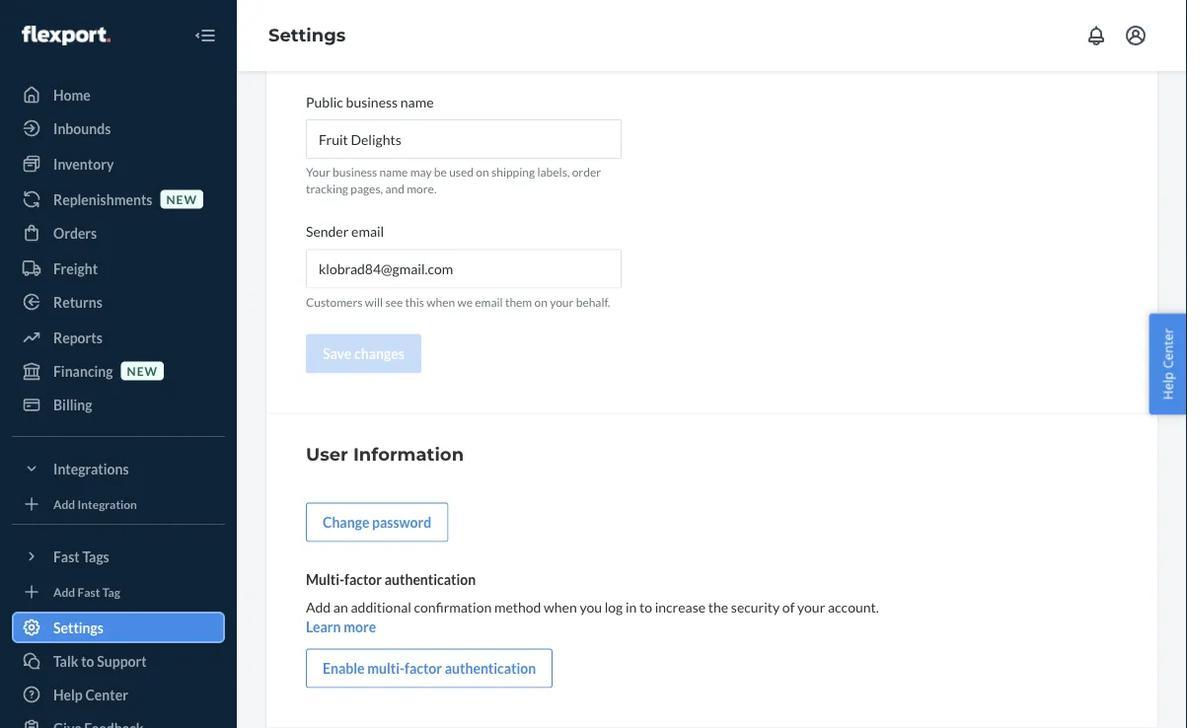 Task type: vqa. For each thing, say whether or not it's contained in the screenshot.
new related to Financing
yes



Task type: locate. For each thing, give the bounding box(es) containing it.
add inside add an additional confirmation method when you log in to increase the security of your account. learn more
[[306, 600, 331, 616]]

add up learn
[[306, 600, 331, 616]]

0 vertical spatial add
[[53, 497, 75, 511]]

support
[[97, 653, 147, 670]]

1 vertical spatial new
[[127, 364, 158, 378]]

new down reports link
[[127, 364, 158, 378]]

business up pages,
[[333, 165, 377, 180]]

1 vertical spatial business
[[333, 165, 377, 180]]

1 vertical spatial center
[[85, 686, 128, 703]]

labels,
[[537, 165, 570, 180]]

in
[[626, 600, 637, 616]]

to inside add an additional confirmation method when you log in to increase the security of your account. learn more
[[640, 600, 652, 616]]

your
[[306, 165, 330, 180]]

center inside button
[[1159, 328, 1177, 369]]

billing
[[53, 396, 92, 413]]

0 vertical spatial when
[[427, 295, 455, 309]]

1 vertical spatial when
[[544, 600, 577, 616]]

tag
[[102, 585, 120, 599]]

business inside your business name may be used on shipping labels, order tracking pages, and more.
[[333, 165, 377, 180]]

1 horizontal spatial help
[[1159, 372, 1177, 400]]

factor down confirmation
[[405, 661, 442, 678]]

0 vertical spatial factor
[[344, 572, 382, 589]]

add inside add fast tag link
[[53, 585, 75, 599]]

order
[[572, 165, 601, 180]]

add down fast tags
[[53, 585, 75, 599]]

inbounds link
[[12, 113, 225, 144]]

help
[[1159, 372, 1177, 400], [53, 686, 83, 703]]

1 horizontal spatial center
[[1159, 328, 1177, 369]]

0 vertical spatial your
[[550, 295, 574, 309]]

fast left tag
[[77, 585, 100, 599]]

talk to support
[[53, 653, 147, 670]]

name inside your business name may be used on shipping labels, order tracking pages, and more.
[[379, 165, 408, 180]]

learn more button
[[306, 618, 376, 638]]

help center
[[1159, 328, 1177, 400], [53, 686, 128, 703]]

name
[[401, 94, 434, 111], [379, 165, 408, 180]]

fast left tags
[[53, 548, 80, 565]]

your
[[550, 295, 574, 309], [798, 600, 825, 616]]

pages,
[[351, 182, 383, 197]]

when left we
[[427, 295, 455, 309]]

your left 'behalf.'
[[550, 295, 574, 309]]

business for your
[[333, 165, 377, 180]]

business
[[346, 94, 398, 111], [333, 165, 377, 180]]

1 vertical spatial settings
[[53, 619, 104, 636]]

settings link up public
[[268, 24, 346, 46]]

to inside button
[[81, 653, 94, 670]]

1 horizontal spatial settings
[[268, 24, 346, 46]]

fast
[[53, 548, 80, 565], [77, 585, 100, 599]]

add inside add integration link
[[53, 497, 75, 511]]

may
[[410, 165, 432, 180]]

integrations
[[53, 460, 129, 477]]

settings link
[[268, 24, 346, 46], [12, 612, 225, 644]]

1 vertical spatial authentication
[[445, 661, 536, 678]]

reports
[[53, 329, 102, 346]]

shipping
[[492, 165, 535, 180]]

email right sender
[[351, 223, 384, 240]]

security
[[731, 600, 780, 616]]

on
[[476, 165, 489, 180], [535, 295, 548, 309]]

add left integration
[[53, 497, 75, 511]]

1 vertical spatial help center
[[53, 686, 128, 703]]

information
[[353, 444, 464, 466]]

0 horizontal spatial on
[[476, 165, 489, 180]]

used
[[449, 165, 474, 180]]

tracking
[[306, 182, 348, 197]]

talk to support button
[[12, 646, 225, 677]]

authentication inside enable multi-factor authentication button
[[445, 661, 536, 678]]

multi-
[[306, 572, 344, 589]]

authentication down method
[[445, 661, 536, 678]]

new
[[166, 192, 197, 206], [127, 364, 158, 378]]

1 vertical spatial on
[[535, 295, 548, 309]]

settings up talk
[[53, 619, 104, 636]]

factor
[[344, 572, 382, 589], [405, 661, 442, 678]]

inventory link
[[12, 148, 225, 180]]

add for add fast tag
[[53, 585, 75, 599]]

1 vertical spatial settings link
[[12, 612, 225, 644]]

1 vertical spatial your
[[798, 600, 825, 616]]

1 vertical spatial add
[[53, 585, 75, 599]]

business right public
[[346, 94, 398, 111]]

1 vertical spatial name
[[379, 165, 408, 180]]

new up orders link
[[166, 192, 197, 206]]

home
[[53, 86, 91, 103]]

name up the and
[[379, 165, 408, 180]]

authentication
[[385, 572, 476, 589], [445, 661, 536, 678]]

2 vertical spatial add
[[306, 600, 331, 616]]

1 horizontal spatial your
[[798, 600, 825, 616]]

settings link up talk to support button
[[12, 612, 225, 644]]

0 horizontal spatial when
[[427, 295, 455, 309]]

0 vertical spatial settings link
[[268, 24, 346, 46]]

on right them
[[535, 295, 548, 309]]

user information
[[306, 444, 464, 466]]

1 horizontal spatial when
[[544, 600, 577, 616]]

1 horizontal spatial new
[[166, 192, 197, 206]]

0 vertical spatial business
[[346, 94, 398, 111]]

to right talk
[[81, 653, 94, 670]]

factor inside button
[[405, 661, 442, 678]]

1 horizontal spatial factor
[[405, 661, 442, 678]]

add integration
[[53, 497, 137, 511]]

business for public
[[346, 94, 398, 111]]

to
[[640, 600, 652, 616], [81, 653, 94, 670]]

1 horizontal spatial help center
[[1159, 328, 1177, 400]]

when
[[427, 295, 455, 309], [544, 600, 577, 616]]

name for public business name
[[401, 94, 434, 111]]

0 horizontal spatial email
[[351, 223, 384, 240]]

settings up public
[[268, 24, 346, 46]]

to right in
[[640, 600, 652, 616]]

add
[[53, 497, 75, 511], [53, 585, 75, 599], [306, 600, 331, 616]]

1 horizontal spatial email
[[475, 295, 503, 309]]

multi-factor authentication
[[306, 572, 476, 589]]

public business name
[[306, 94, 434, 111]]

1 vertical spatial help
[[53, 686, 83, 703]]

0 vertical spatial settings
[[268, 24, 346, 46]]

log
[[605, 600, 623, 616]]

1 horizontal spatial on
[[535, 295, 548, 309]]

factor up additional
[[344, 572, 382, 589]]

0 vertical spatial new
[[166, 192, 197, 206]]

save
[[323, 346, 352, 363]]

0 horizontal spatial your
[[550, 295, 574, 309]]

name up the business name text field
[[401, 94, 434, 111]]

inbounds
[[53, 120, 111, 137]]

0 vertical spatial to
[[640, 600, 652, 616]]

0 vertical spatial help center
[[1159, 328, 1177, 400]]

fast tags button
[[12, 541, 225, 572]]

more
[[344, 619, 376, 636]]

when inside add an additional confirmation method when you log in to increase the security of your account. learn more
[[544, 600, 577, 616]]

0 horizontal spatial help center
[[53, 686, 128, 703]]

0 vertical spatial help
[[1159, 372, 1177, 400]]

see
[[385, 295, 403, 309]]

be
[[434, 165, 447, 180]]

home link
[[12, 79, 225, 111]]

1 vertical spatial to
[[81, 653, 94, 670]]

you
[[580, 600, 602, 616]]

1 vertical spatial factor
[[405, 661, 442, 678]]

0 horizontal spatial new
[[127, 364, 158, 378]]

0 vertical spatial on
[[476, 165, 489, 180]]

change
[[323, 515, 370, 531]]

talk
[[53, 653, 78, 670]]

open notifications image
[[1085, 24, 1108, 47]]

customers
[[306, 295, 363, 309]]

0 vertical spatial name
[[401, 94, 434, 111]]

add for add an additional confirmation method when you log in to increase the security of your account. learn more
[[306, 600, 331, 616]]

on right used
[[476, 165, 489, 180]]

customers will see this when we email them on your behalf.
[[306, 295, 610, 309]]

new for financing
[[127, 364, 158, 378]]

0 vertical spatial center
[[1159, 328, 1177, 369]]

settings
[[268, 24, 346, 46], [53, 619, 104, 636]]

0 horizontal spatial to
[[81, 653, 94, 670]]

email
[[351, 223, 384, 240], [475, 295, 503, 309]]

freight
[[53, 260, 98, 277]]

replenishments
[[53, 191, 152, 208]]

1 horizontal spatial to
[[640, 600, 652, 616]]

authentication up confirmation
[[385, 572, 476, 589]]

your business name may be used on shipping labels, order tracking pages, and more.
[[306, 165, 601, 197]]

orders
[[53, 225, 97, 241]]

your right of
[[798, 600, 825, 616]]

0 vertical spatial fast
[[53, 548, 80, 565]]

when left you
[[544, 600, 577, 616]]

0 horizontal spatial settings
[[53, 619, 104, 636]]

email right we
[[475, 295, 503, 309]]

inventory
[[53, 155, 114, 172]]

0 vertical spatial authentication
[[385, 572, 476, 589]]



Task type: describe. For each thing, give the bounding box(es) containing it.
user
[[306, 444, 348, 466]]

orders link
[[12, 217, 225, 249]]

the
[[708, 600, 729, 616]]

fast tags
[[53, 548, 109, 565]]

help center inside button
[[1159, 328, 1177, 400]]

help center button
[[1149, 314, 1187, 415]]

0 horizontal spatial help
[[53, 686, 83, 703]]

0 horizontal spatial factor
[[344, 572, 382, 589]]

name for your business name may be used on shipping labels, order tracking pages, and more.
[[379, 165, 408, 180]]

learn
[[306, 619, 341, 636]]

add an additional confirmation method when you log in to increase the security of your account. learn more
[[306, 600, 879, 636]]

reports link
[[12, 322, 225, 353]]

add fast tag
[[53, 585, 120, 599]]

enable
[[323, 661, 365, 678]]

change password button
[[306, 503, 448, 543]]

integration
[[77, 497, 137, 511]]

returns
[[53, 294, 102, 310]]

enable multi-factor authentication button
[[306, 649, 553, 689]]

integrations button
[[12, 453, 225, 485]]

behalf.
[[576, 295, 610, 309]]

freight link
[[12, 253, 225, 284]]

save changes button
[[306, 335, 421, 374]]

help inside help center button
[[1159, 372, 1177, 400]]

1 vertical spatial email
[[475, 295, 503, 309]]

0 horizontal spatial settings link
[[12, 612, 225, 644]]

tags
[[82, 548, 109, 565]]

additional
[[351, 600, 411, 616]]

on inside your business name may be used on shipping labels, order tracking pages, and more.
[[476, 165, 489, 180]]

password
[[372, 515, 432, 531]]

0 vertical spatial email
[[351, 223, 384, 240]]

your inside add an additional confirmation method when you log in to increase the security of your account. learn more
[[798, 600, 825, 616]]

returns link
[[12, 286, 225, 318]]

add integration link
[[12, 493, 225, 516]]

will
[[365, 295, 383, 309]]

add fast tag link
[[12, 580, 225, 604]]

1 horizontal spatial settings link
[[268, 24, 346, 46]]

fast inside dropdown button
[[53, 548, 80, 565]]

sender email
[[306, 223, 384, 240]]

Business name text field
[[306, 120, 622, 159]]

an
[[333, 600, 348, 616]]

Email address text field
[[306, 249, 622, 289]]

multi-
[[367, 661, 405, 678]]

help center link
[[12, 679, 225, 711]]

method
[[494, 600, 541, 616]]

1 vertical spatial fast
[[77, 585, 100, 599]]

more.
[[407, 182, 437, 197]]

close navigation image
[[193, 24, 217, 47]]

0 horizontal spatial center
[[85, 686, 128, 703]]

increase
[[655, 600, 706, 616]]

flexport logo image
[[22, 26, 110, 45]]

open account menu image
[[1124, 24, 1148, 47]]

billing link
[[12, 389, 225, 420]]

new for replenishments
[[166, 192, 197, 206]]

them
[[505, 295, 532, 309]]

of
[[783, 600, 795, 616]]

account.
[[828, 600, 879, 616]]

save changes
[[323, 346, 404, 363]]

public
[[306, 94, 343, 111]]

confirmation
[[414, 600, 492, 616]]

and
[[385, 182, 405, 197]]

we
[[457, 295, 473, 309]]

enable multi-factor authentication
[[323, 661, 536, 678]]

add for add integration
[[53, 497, 75, 511]]

sender
[[306, 223, 349, 240]]

financing
[[53, 363, 113, 380]]

this
[[405, 295, 424, 309]]

changes
[[354, 346, 404, 363]]

change password
[[323, 515, 432, 531]]



